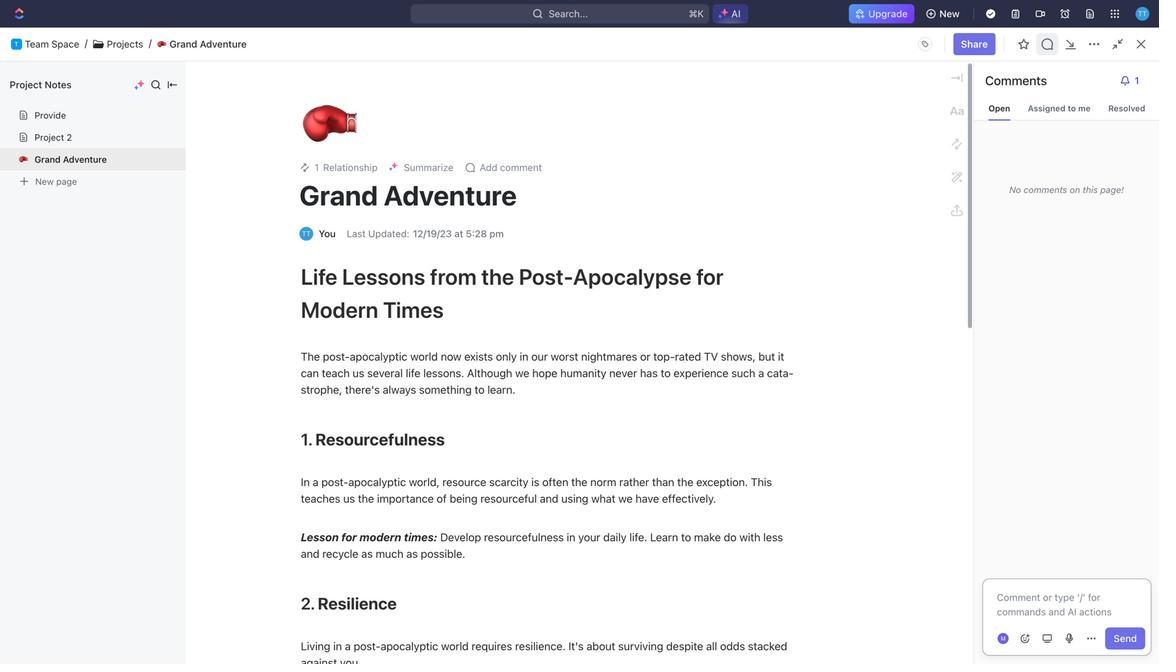 Task type: vqa. For each thing, say whether or not it's contained in the screenshot.
tree
no



Task type: describe. For each thing, give the bounding box(es) containing it.
0 vertical spatial adventure
[[200, 38, 247, 50]]

do
[[724, 531, 737, 544]]

world inside living in a post-apocalyptic world requires resilience. it's about surviving despite all odds stacked against you.
[[441, 640, 469, 653]]

dropdown menu image
[[915, 33, 937, 55]]

⌘k
[[689, 8, 704, 19]]

to inside button
[[53, 38, 62, 49]]

pm
[[490, 228, 504, 240]]

white
[[265, 153, 296, 167]]

tt inside dropdown button
[[1139, 10, 1148, 17]]

a inside in a post-apocalyptic world, resource scarcity is often the norm rather than the exception. this teaches us the importance of being resourceful and using what we have effectively.
[[313, 476, 319, 489]]

2 vertical spatial grand
[[300, 179, 378, 212]]

cata
[[767, 367, 794, 380]]

open
[[989, 104, 1011, 113]]

with inside develop resourcefulness in your daily life. learn to make do with less and recycle as much as possible.
[[740, 531, 761, 544]]

upgrade for the rightmost 'upgrade' link
[[869, 8, 908, 19]]

no
[[1010, 185, 1022, 195]]

workspace settings
[[210, 46, 361, 65]]

times
[[383, 297, 444, 323]]

add
[[480, 162, 498, 173]]

apocalypse
[[573, 264, 692, 290]]

norm
[[591, 476, 617, 489]]

stacked
[[748, 640, 788, 653]]

2 horizontal spatial adventure
[[384, 179, 517, 212]]

label
[[299, 153, 325, 167]]

using
[[562, 493, 589, 506]]

comments
[[986, 73, 1048, 88]]

project notes
[[10, 79, 72, 90]]

Team Na﻿me text field
[[258, 87, 1127, 119]]

all
[[707, 640, 718, 653]]

worst
[[551, 350, 579, 363]]

1. resourcefulness
[[301, 430, 445, 449]]

rather
[[620, 476, 650, 489]]

us inside the post-apocalyptic world now exists only in our worst nightmares or top-rated tv shows, but it can teach us several life lessons. although we hope humanity never has to experience such a cata strophe, there's always something to learn.
[[353, 367, 365, 380]]

new for new page
[[35, 176, 54, 187]]

develop resourcefulness in your daily life. learn to make do with less and recycle as much as possible.
[[301, 531, 786, 561]]

1 vertical spatial tt
[[302, 230, 311, 238]]

0 horizontal spatial settings
[[28, 186, 66, 197]]

nightmares
[[582, 350, 638, 363]]

projects link
[[107, 38, 143, 50]]

1 vertical spatial grand
[[35, 154, 61, 165]]

2 horizontal spatial 🥊
[[302, 89, 358, 155]]

clickapps link
[[6, 135, 163, 157]]

exists
[[465, 350, 493, 363]]

rated
[[675, 350, 702, 363]]

the up "effectively."
[[678, 476, 694, 489]]

have
[[636, 493, 659, 506]]

comments
[[1024, 185, 1068, 195]]

in inside living in a post-apocalyptic world requires resilience. it's about surviving despite all odds stacked against you.
[[333, 640, 342, 653]]

lessons.
[[424, 367, 464, 380]]

possible.
[[421, 548, 466, 561]]

0 horizontal spatial 🥊 button
[[18, 154, 35, 165]]

there's
[[345, 383, 380, 397]]

assigned
[[1028, 104, 1066, 113]]

odds
[[720, 640, 746, 653]]

ai
[[732, 8, 741, 19]]

the inside life lessons from the post-apocalypse for modern times
[[482, 264, 514, 290]]

1 horizontal spatial 🥊
[[157, 39, 166, 49]]

often
[[543, 476, 569, 489]]

0 vertical spatial settings
[[298, 46, 361, 65]]

brand
[[361, 170, 386, 181]]

develop
[[441, 531, 481, 544]]

colors,
[[388, 170, 416, 181]]

this
[[1083, 185, 1099, 195]]

1 for 1
[[1135, 75, 1140, 86]]

living
[[301, 640, 331, 653]]

always
[[383, 383, 416, 397]]

t
[[15, 40, 18, 48]]

0 horizontal spatial for
[[342, 531, 357, 544]]

learn.
[[488, 383, 516, 397]]

white label skin clickup with your brand colors, logo, and a custom url.
[[265, 153, 521, 181]]

learn
[[650, 531, 679, 544]]

requires
[[472, 640, 513, 653]]

to inside develop resourcefulness in your daily life. learn to make do with less and recycle as much as possible.
[[681, 531, 691, 544]]

post- inside in a post-apocalyptic world, resource scarcity is often the norm rather than the exception. this teaches us the importance of being resourceful and using what we have effectively.
[[322, 476, 349, 489]]

project 2
[[35, 132, 72, 143]]

against
[[301, 657, 337, 665]]

5:28
[[466, 228, 487, 240]]

but
[[759, 350, 776, 363]]

at
[[455, 228, 464, 240]]

custom
[[467, 170, 498, 181]]

2
[[67, 132, 72, 143]]

strophe,
[[301, 367, 794, 397]]

our
[[532, 350, 548, 363]]

back
[[28, 38, 50, 49]]

your inside develop resourcefulness in your daily life. learn to make do with less and recycle as much as possible.
[[579, 531, 601, 544]]

times:
[[404, 531, 438, 544]]

clickup
[[285, 170, 318, 181]]

1 relationship
[[315, 162, 378, 173]]

new button
[[921, 3, 968, 25]]

in a post-apocalyptic world, resource scarcity is often the norm rather than the exception. this teaches us the importance of being resourceful and using what we have effectively.
[[301, 476, 775, 506]]

workspace inside button
[[249, 256, 311, 271]]

the post-apocalyptic world now exists only in our worst nightmares or top-rated tv shows, but it can teach us several life lessons. although we hope humanity never has to experience such a cata strophe, there's always something to learn.
[[301, 350, 794, 397]]

a inside "white label skin clickup with your brand colors, logo, and a custom url."
[[460, 170, 465, 181]]

such
[[732, 367, 756, 380]]

in inside the post-apocalyptic world now exists only in our worst nightmares or top-rated tv shows, but it can teach us several life lessons. although we hope humanity never has to experience such a cata strophe, there's always something to learn.
[[520, 350, 529, 363]]

apocalyptic inside in a post-apocalyptic world, resource scarcity is often the norm rather than the exception. this teaches us the importance of being resourceful and using what we have effectively.
[[349, 476, 406, 489]]

tv
[[704, 350, 718, 363]]

world inside the post-apocalyptic world now exists only in our worst nightmares or top-rated tv shows, but it can teach us several life lessons. although we hope humanity never has to experience such a cata strophe, there's always something to learn.
[[411, 350, 438, 363]]

top-
[[654, 350, 675, 363]]

effectively.
[[662, 493, 717, 506]]

with inside "white label skin clickup with your brand colors, logo, and a custom url."
[[320, 170, 338, 181]]

upgrade for left 'upgrade' link
[[28, 117, 67, 129]]

page
[[56, 176, 77, 187]]

0 horizontal spatial upgrade link
[[6, 112, 163, 134]]

your inside "white label skin clickup with your brand colors, logo, and a custom url."
[[340, 170, 359, 181]]

resolved
[[1109, 104, 1146, 113]]

exception.
[[697, 476, 748, 489]]

a inside living in a post-apocalyptic world requires resilience. it's about surviving despite all odds stacked against you.
[[345, 640, 351, 653]]

being
[[450, 493, 478, 506]]

is
[[532, 476, 540, 489]]

you.
[[340, 657, 361, 665]]

teaches
[[301, 493, 341, 506]]

me
[[1079, 104, 1091, 113]]

to down although
[[475, 383, 485, 397]]

project for project 2
[[35, 132, 64, 143]]

resource
[[443, 476, 487, 489]]



Task type: locate. For each thing, give the bounding box(es) containing it.
0 vertical spatial 1
[[1135, 75, 1140, 86]]

a down but
[[759, 367, 765, 380]]

post- up 'teaches'
[[322, 476, 349, 489]]

1 horizontal spatial tt
[[1139, 10, 1148, 17]]

1 as from the left
[[362, 548, 373, 561]]

project for project notes
[[10, 79, 42, 90]]

0 vertical spatial we
[[515, 367, 530, 380]]

a right in on the bottom left of page
[[313, 476, 319, 489]]

1 vertical spatial project
[[35, 132, 64, 143]]

us
[[353, 367, 365, 380], [343, 493, 355, 506]]

1 vertical spatial upgrade link
[[6, 112, 163, 134]]

only
[[496, 350, 517, 363]]

now
[[441, 350, 462, 363]]

and inside in a post-apocalyptic world, resource scarcity is often the norm rather than the exception. this teaches us the importance of being resourceful and using what we have effectively.
[[540, 493, 559, 506]]

post- up "teach" on the bottom
[[323, 350, 350, 363]]

send button
[[1106, 628, 1146, 650]]

project left 2
[[35, 132, 64, 143]]

2 horizontal spatial in
[[567, 531, 576, 544]]

0 horizontal spatial in
[[333, 640, 342, 653]]

1 vertical spatial your
[[579, 531, 601, 544]]

apocalyptic inside living in a post-apocalyptic world requires resilience. it's about surviving despite all odds stacked against you.
[[381, 640, 438, 653]]

1 vertical spatial with
[[740, 531, 761, 544]]

us right 'teaches'
[[343, 493, 355, 506]]

tt up 1 dropdown button on the right top of the page
[[1139, 10, 1148, 17]]

0 horizontal spatial grand
[[35, 154, 61, 165]]

we inside in a post-apocalyptic world, resource scarcity is often the norm rather than the exception. this teaches us the importance of being resourceful and using what we have effectively.
[[619, 493, 633, 506]]

search...
[[549, 8, 588, 19]]

upgrade up project 2
[[28, 117, 67, 129]]

🥊 button down clickapps
[[18, 154, 35, 165]]

and inside develop resourcefulness in your daily life. learn to make do with less and recycle as much as possible.
[[301, 548, 320, 561]]

new
[[940, 8, 960, 19], [35, 176, 54, 187]]

project left notes
[[10, 79, 42, 90]]

1 horizontal spatial 🥊 button
[[300, 89, 360, 155]]

tt button
[[1132, 3, 1154, 25]]

we down rather
[[619, 493, 633, 506]]

this
[[751, 476, 772, 489]]

world left requires
[[441, 640, 469, 653]]

0 vertical spatial upgrade
[[869, 8, 908, 19]]

in
[[520, 350, 529, 363], [567, 531, 576, 544], [333, 640, 342, 653]]

world,
[[409, 476, 440, 489]]

notes
[[45, 79, 72, 90]]

recycle
[[323, 548, 359, 561]]

and down "lesson"
[[301, 548, 320, 561]]

your left daily
[[579, 531, 601, 544]]

m
[[1001, 636, 1006, 642]]

several
[[367, 367, 403, 380]]

team
[[25, 38, 49, 50]]

1 horizontal spatial in
[[520, 350, 529, 363]]

1 horizontal spatial grand
[[170, 38, 197, 50]]

for inside life lessons from the post-apocalypse for modern times
[[697, 264, 724, 290]]

clickapps
[[28, 140, 73, 152]]

0 horizontal spatial 🥊 grand adventure
[[19, 154, 107, 165]]

post- up you.
[[354, 640, 381, 653]]

from
[[430, 264, 477, 290]]

1 horizontal spatial world
[[441, 640, 469, 653]]

1 horizontal spatial settings
[[298, 46, 361, 65]]

life.
[[630, 531, 648, 544]]

1 vertical spatial us
[[343, 493, 355, 506]]

1 left relationship
[[315, 162, 319, 173]]

grand down the 1 relationship at the left top
[[300, 179, 378, 212]]

us up there's
[[353, 367, 365, 380]]

a inside the post-apocalyptic world now exists only in our worst nightmares or top-rated tv shows, but it can teach us several life lessons. although we hope humanity never has to experience such a cata strophe, there's always something to learn.
[[759, 367, 765, 380]]

🥊 right projects link
[[157, 39, 166, 49]]

humanity
[[561, 367, 607, 380]]

1 up resolved
[[1135, 75, 1140, 86]]

life lessons from the post-apocalypse for modern times
[[301, 264, 729, 323]]

0 horizontal spatial adventure
[[63, 154, 107, 165]]

a
[[460, 170, 465, 181], [759, 367, 765, 380], [313, 476, 319, 489], [345, 640, 351, 653]]

you
[[319, 228, 336, 240]]

2 horizontal spatial and
[[540, 493, 559, 506]]

apocalyptic up several
[[350, 350, 408, 363]]

🥊 grand adventure
[[157, 38, 247, 50], [19, 154, 107, 165]]

resilience
[[318, 594, 397, 614]]

1 vertical spatial in
[[567, 531, 576, 544]]

to left make
[[681, 531, 691, 544]]

0 vertical spatial new
[[940, 8, 960, 19]]

in up you.
[[333, 640, 342, 653]]

0 vertical spatial project
[[10, 79, 42, 90]]

1 horizontal spatial and
[[442, 170, 457, 181]]

we left hope
[[515, 367, 530, 380]]

new page
[[35, 176, 77, 187]]

upgrade link up the "clickapps" link
[[6, 112, 163, 134]]

delete workspace button
[[210, 249, 311, 279]]

1 horizontal spatial we
[[619, 493, 633, 506]]

0 horizontal spatial new
[[35, 176, 54, 187]]

0 horizontal spatial with
[[320, 170, 338, 181]]

settings link
[[6, 181, 163, 203]]

what
[[592, 493, 616, 506]]

1 horizontal spatial as
[[407, 548, 418, 561]]

upgrade link up "dropdown menu" image
[[849, 4, 915, 23]]

logo,
[[419, 170, 439, 181]]

tt left you
[[302, 230, 311, 238]]

and inside "white label skin clickup with your brand colors, logo, and a custom url."
[[442, 170, 457, 181]]

2 as from the left
[[407, 548, 418, 561]]

1 horizontal spatial for
[[697, 264, 724, 290]]

shows,
[[721, 350, 756, 363]]

2 vertical spatial in
[[333, 640, 342, 653]]

world up life
[[411, 350, 438, 363]]

much
[[376, 548, 404, 561]]

t team space
[[15, 38, 79, 50]]

2 vertical spatial post-
[[354, 640, 381, 653]]

about
[[587, 640, 616, 653]]

grand down clickapps
[[35, 154, 61, 165]]

0 vertical spatial post-
[[323, 350, 350, 363]]

0 vertical spatial world
[[411, 350, 438, 363]]

1 for 1 relationship
[[315, 162, 319, 173]]

1 vertical spatial settings
[[28, 186, 66, 197]]

0 horizontal spatial your
[[340, 170, 359, 181]]

0 horizontal spatial upgrade
[[28, 117, 67, 129]]

1 horizontal spatial upgrade
[[869, 8, 908, 19]]

1 horizontal spatial with
[[740, 531, 761, 544]]

something
[[419, 383, 472, 397]]

post- inside living in a post-apocalyptic world requires resilience. it's about surviving despite all odds stacked against you.
[[354, 640, 381, 653]]

upgrade left new 'button'
[[869, 8, 908, 19]]

apocalyptic up importance
[[349, 476, 406, 489]]

we inside the post-apocalyptic world now exists only in our worst nightmares or top-rated tv shows, but it can teach us several life lessons. although we hope humanity never has to experience such a cata strophe, there's always something to learn.
[[515, 367, 530, 380]]

1 vertical spatial world
[[441, 640, 469, 653]]

2 vertical spatial adventure
[[384, 179, 517, 212]]

1 vertical spatial 1
[[315, 162, 319, 173]]

1 horizontal spatial 🥊 grand adventure
[[157, 38, 247, 50]]

and right the logo,
[[442, 170, 457, 181]]

resilience.
[[515, 640, 566, 653]]

apocalyptic down resilience
[[381, 640, 438, 653]]

us inside in a post-apocalyptic world, resource scarcity is often the norm rather than the exception. this teaches us the importance of being resourceful and using what we have effectively.
[[343, 493, 355, 506]]

as down times:
[[407, 548, 418, 561]]

in left our
[[520, 350, 529, 363]]

2 horizontal spatial grand
[[300, 179, 378, 212]]

experience
[[674, 367, 729, 380]]

🥊 button up the 1 relationship at the left top
[[300, 89, 360, 155]]

add comment
[[480, 162, 542, 173]]

2 vertical spatial and
[[301, 548, 320, 561]]

new for new
[[940, 8, 960, 19]]

🥊 left integrations
[[19, 154, 28, 165]]

0 horizontal spatial 1
[[315, 162, 319, 173]]

back to workspace button
[[6, 33, 164, 55]]

1 vertical spatial new
[[35, 176, 54, 187]]

life
[[301, 264, 338, 290]]

1 horizontal spatial 1
[[1135, 75, 1140, 86]]

0 horizontal spatial as
[[362, 548, 373, 561]]

with down label
[[320, 170, 338, 181]]

to left me
[[1068, 104, 1077, 113]]

the down pm
[[482, 264, 514, 290]]

the up using
[[572, 476, 588, 489]]

0 horizontal spatial we
[[515, 367, 530, 380]]

in
[[301, 476, 310, 489]]

1.
[[301, 430, 312, 449]]

0 vertical spatial 🥊 grand adventure
[[157, 38, 247, 50]]

upgrade
[[869, 8, 908, 19], [28, 117, 67, 129]]

in inside develop resourcefulness in your daily life. learn to make do with less and recycle as much as possible.
[[567, 531, 576, 544]]

delete workspace
[[210, 256, 311, 271]]

0 horizontal spatial tt
[[302, 230, 311, 238]]

upgrade link
[[849, 4, 915, 23], [6, 112, 163, 134]]

1 inside dropdown button
[[1135, 75, 1140, 86]]

as down lesson for modern times:
[[362, 548, 373, 561]]

0 vertical spatial in
[[520, 350, 529, 363]]

0 vertical spatial and
[[442, 170, 457, 181]]

1 horizontal spatial adventure
[[200, 38, 247, 50]]

lessons
[[342, 264, 425, 290]]

0 horizontal spatial and
[[301, 548, 320, 561]]

team space link
[[25, 38, 79, 50]]

lesson
[[301, 531, 339, 544]]

1 horizontal spatial your
[[579, 531, 601, 544]]

despite
[[667, 640, 704, 653]]

0 vertical spatial your
[[340, 170, 359, 181]]

living in a post-apocalyptic world requires resilience. it's about surviving despite all odds stacked against you.
[[301, 640, 791, 665]]

1 vertical spatial adventure
[[63, 154, 107, 165]]

the up lesson for modern times:
[[358, 493, 374, 506]]

with right do
[[740, 531, 761, 544]]

apocalyptic inside the post-apocalyptic world now exists only in our worst nightmares or top-rated tv shows, but it can teach us several life lessons. although we hope humanity never has to experience such a cata strophe, there's always something to learn.
[[350, 350, 408, 363]]

1 vertical spatial for
[[342, 531, 357, 544]]

0 vertical spatial grand
[[170, 38, 197, 50]]

workspace
[[64, 38, 114, 49], [210, 46, 294, 65], [249, 256, 311, 271]]

0 vertical spatial with
[[320, 170, 338, 181]]

comment
[[500, 162, 542, 173]]

resourcefulness
[[484, 531, 564, 544]]

on
[[1070, 185, 1081, 195]]

1 horizontal spatial new
[[940, 8, 960, 19]]

in down using
[[567, 531, 576, 544]]

world
[[411, 350, 438, 363], [441, 640, 469, 653]]

updated:
[[368, 228, 410, 240]]

summarize button
[[383, 158, 459, 177]]

new inside new 'button'
[[940, 8, 960, 19]]

modern
[[301, 297, 379, 323]]

0 vertical spatial us
[[353, 367, 365, 380]]

🥊 up the 1 relationship at the left top
[[302, 89, 358, 155]]

to
[[53, 38, 62, 49], [1068, 104, 1077, 113], [661, 367, 671, 380], [475, 383, 485, 397], [681, 531, 691, 544]]

your left brand
[[340, 170, 359, 181]]

0 vertical spatial upgrade link
[[849, 4, 915, 23]]

workspace inside button
[[64, 38, 114, 49]]

1 vertical spatial and
[[540, 493, 559, 506]]

life
[[406, 367, 421, 380]]

2 vertical spatial apocalyptic
[[381, 640, 438, 653]]

teach
[[322, 367, 350, 380]]

0 vertical spatial tt
[[1139, 10, 1148, 17]]

summarize
[[404, 162, 454, 173]]

0 horizontal spatial world
[[411, 350, 438, 363]]

to down top-
[[661, 367, 671, 380]]

integrations
[[28, 163, 81, 174]]

1 vertical spatial 🥊 grand adventure
[[19, 154, 107, 165]]

1 vertical spatial post-
[[322, 476, 349, 489]]

0 horizontal spatial 🥊
[[19, 154, 28, 165]]

as
[[362, 548, 373, 561], [407, 548, 418, 561]]

1 vertical spatial we
[[619, 493, 633, 506]]

and down often
[[540, 493, 559, 506]]

daily
[[604, 531, 627, 544]]

importance
[[377, 493, 434, 506]]

1 vertical spatial apocalyptic
[[349, 476, 406, 489]]

0 vertical spatial apocalyptic
[[350, 350, 408, 363]]

we
[[515, 367, 530, 380], [619, 493, 633, 506]]

1 vertical spatial upgrade
[[28, 117, 67, 129]]

0 vertical spatial for
[[697, 264, 724, 290]]

a up you.
[[345, 640, 351, 653]]

post- inside the post-apocalyptic world now exists only in our worst nightmares or top-rated tv shows, but it can teach us several life lessons. although we hope humanity never has to experience such a cata strophe, there's always something to learn.
[[323, 350, 350, 363]]

project
[[10, 79, 42, 90], [35, 132, 64, 143]]

grand right projects
[[170, 38, 197, 50]]

to right back
[[53, 38, 62, 49]]

less
[[764, 531, 783, 544]]

and
[[442, 170, 457, 181], [540, 493, 559, 506], [301, 548, 320, 561]]

has
[[640, 367, 658, 380]]

surviving
[[619, 640, 664, 653]]

1 horizontal spatial upgrade link
[[849, 4, 915, 23]]

a left "custom"
[[460, 170, 465, 181]]

1 button
[[1115, 70, 1149, 92]]



